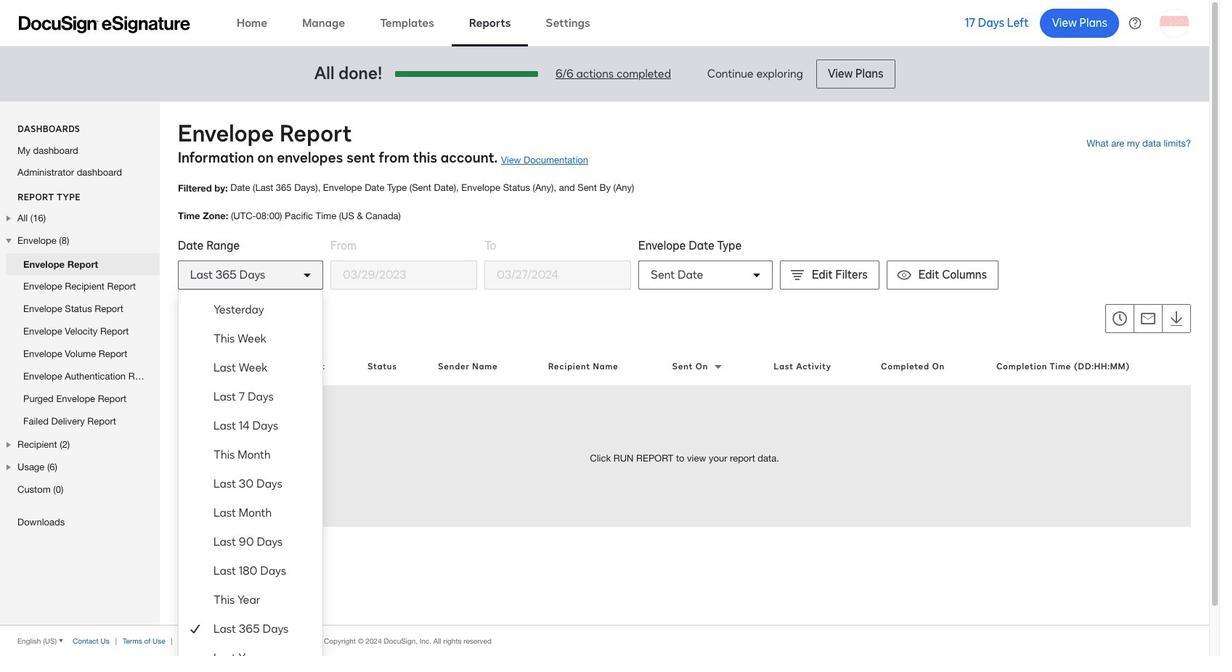 Task type: describe. For each thing, give the bounding box(es) containing it.
more info region
[[0, 626, 1210, 657]]

secondary report detail actions group
[[1106, 304, 1192, 333]]

MM/DD/YYYY text field
[[331, 262, 477, 289]]

MM/DD/YYYY text field
[[485, 262, 631, 289]]



Task type: vqa. For each thing, say whether or not it's contained in the screenshot.
template name TEXT BOX
no



Task type: locate. For each thing, give the bounding box(es) containing it.
docusign esignature image
[[19, 16, 190, 33]]

list box
[[179, 296, 323, 657]]

primary report detail actions group
[[178, 304, 322, 333]]

your uploaded profile image image
[[1160, 8, 1189, 37]]



